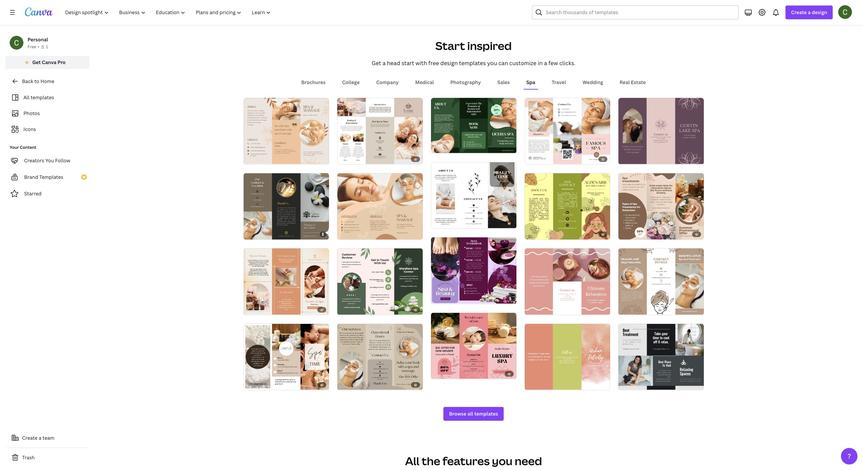 Task type: describe. For each thing, give the bounding box(es) containing it.
2 vertical spatial templates
[[474, 411, 498, 417]]

back
[[22, 78, 33, 84]]

1 for gray and black modern relaxing spaces spa brochure image
[[623, 382, 625, 387]]

1 of 2 for pink pastel minimalist famous spa and beauty trifold brochure image
[[530, 156, 539, 161]]

of for brown minimalist fauget spa & massage trifold brochure image
[[345, 382, 349, 387]]

1 of 2 for gray and black modern relaxing spaces spa brochure image
[[623, 382, 633, 387]]

icons
[[23, 126, 36, 132]]

of for "relax beauty spa" image
[[626, 231, 630, 237]]

a for design
[[808, 9, 811, 16]]

1 for peach and green creative spa center trifold brochure "image"
[[342, 307, 344, 312]]

create a team button
[[6, 431, 90, 445]]

create a design button
[[786, 6, 833, 19]]

1 of 2 for "relax beauty spa" image
[[623, 231, 633, 237]]

start
[[436, 38, 465, 53]]

1 of 2 for yellow and green illustrated spa trifold brochure image
[[530, 231, 539, 237]]

starred
[[24, 190, 42, 197]]

back to home
[[22, 78, 54, 84]]

brochures button
[[299, 76, 328, 89]]

1 of 2 for orange and green watercolor massage brochure image in the bottom of the page
[[530, 382, 539, 387]]

real
[[620, 79, 630, 85]]

follow
[[55, 157, 70, 164]]

2 for green creative spa c-fold brochure image
[[443, 145, 446, 150]]

brown and gray simple promotion spa brochure image
[[243, 173, 329, 239]]

1 for yellow and green illustrated spa trifold brochure image
[[530, 231, 532, 237]]

customize
[[509, 59, 537, 67]]

pro
[[58, 59, 66, 65]]

green creative spa c-fold brochure image
[[431, 98, 516, 153]]

spa trifold brochure in violet pink illustrative minimalist style image
[[618, 98, 704, 164]]

sales
[[498, 79, 510, 85]]

of for gray and black modern relaxing spaces spa brochure image
[[626, 382, 630, 387]]

start
[[402, 59, 414, 67]]

get for get canva pro
[[32, 59, 41, 65]]

free •
[[28, 44, 39, 50]]

2 for spa trifold brochure in violet pink illustrative minimalist style image
[[631, 156, 633, 161]]

company button
[[374, 76, 402, 89]]

1 for green creative spa c-fold brochure image
[[436, 145, 438, 150]]

get for get a head start with free design templates you can customize in a few clicks.
[[372, 59, 381, 67]]

photography button
[[448, 76, 484, 89]]

wedding button
[[580, 76, 606, 89]]

yellow and green illustrated spa trifold brochure image
[[525, 173, 610, 239]]

1 for the pink minimalist spa & treatment trifold brochure image
[[436, 371, 438, 376]]

1 of 2 for spa trifold brochure in violet pink illustrative minimalist style image
[[623, 156, 633, 161]]

2 for brown minimalist fauget spa & massage trifold brochure image
[[350, 382, 352, 387]]

orange and green watercolor massage brochure image
[[525, 324, 610, 390]]

get a head start with free design templates you can customize in a few clicks.
[[372, 59, 576, 67]]

0 vertical spatial templates
[[459, 59, 486, 67]]

in
[[538, 59, 543, 67]]

2 for brown and gray simple promotion spa brochure image
[[256, 231, 258, 237]]

to
[[34, 78, 39, 84]]

1 of 2 for brown and gray simple promotion spa brochure image
[[248, 231, 258, 237]]

head
[[387, 59, 400, 67]]

1 of 2 for the pink minimalist spa & treatment trifold brochure image
[[436, 371, 446, 376]]

content
[[20, 144, 36, 150]]

of for brown & white minimalist spa & treatment trifold brochure 'image'
[[626, 307, 630, 312]]

relax beauty spa image
[[618, 173, 704, 239]]

of for brown and gray simple promotion spa brochure image
[[251, 231, 255, 237]]

real estate button
[[617, 76, 649, 89]]

personal
[[28, 36, 48, 43]]

of for beige pastel minimalist elegant spa treatment trifold brochure image
[[345, 156, 349, 161]]

a for head
[[383, 59, 386, 67]]

2 for brown minimalist photography spa time trifold brochure on the bottom left of page
[[256, 382, 258, 387]]

gray and black modern relaxing spaces spa brochure image
[[618, 324, 704, 390]]

all
[[468, 411, 473, 417]]

create for create a design
[[791, 9, 807, 16]]

1 for brown minimalist fauget spa & massage trifold brochure image
[[342, 382, 344, 387]]

1 for brown & white minimalist spa & treatment trifold brochure 'image'
[[623, 307, 625, 312]]

of for pink pastel minimalist famous spa and beauty trifold brochure image
[[532, 156, 536, 161]]

2 for 'beauty clinic trifold brochure' image
[[443, 220, 446, 225]]

1 of 2 for peach and green creative spa center trifold brochure "image"
[[342, 307, 352, 312]]

all the features you need
[[405, 454, 542, 468]]

start inspired
[[436, 38, 512, 53]]

creators you follow
[[24, 157, 70, 164]]

can
[[499, 59, 508, 67]]

purple floral organic spa trifold brochure image
[[431, 238, 516, 304]]

features
[[443, 454, 490, 468]]

get canva pro
[[32, 59, 66, 65]]

1 for brown minimalist beauty & spa trifold brochure image
[[248, 307, 250, 312]]

real estate
[[620, 79, 646, 85]]

1 for brown minimalist photography spa time trifold brochure on the bottom left of page
[[248, 382, 250, 387]]

creators
[[24, 157, 44, 164]]

1 for leftmost beige organic beauty and spa brochure image
[[248, 156, 250, 161]]

1 of 2 for beige pastel minimalist elegant spa treatment trifold brochure image
[[342, 156, 352, 161]]

need
[[515, 454, 542, 468]]

top level navigation element
[[61, 6, 277, 19]]

peach and green creative spa center trifold brochure image
[[337, 249, 423, 315]]

2 for leftmost beige organic beauty and spa brochure image
[[256, 156, 258, 161]]

spa
[[527, 79, 535, 85]]

photography
[[451, 79, 481, 85]]

2 for orange and green watercolor massage brochure image in the bottom of the page
[[537, 382, 539, 387]]



Task type: locate. For each thing, give the bounding box(es) containing it.
estate
[[631, 79, 646, 85]]

get left head
[[372, 59, 381, 67]]

create inside create a design dropdown button
[[791, 9, 807, 16]]

create inside create a team button
[[22, 435, 38, 441]]

all for all the features you need
[[405, 454, 420, 468]]

browse all templates
[[449, 411, 498, 417]]

creators you follow link
[[6, 154, 90, 167]]

brochures
[[301, 79, 326, 85]]

2 for gray and black modern relaxing spaces spa brochure image
[[631, 382, 633, 387]]

photos
[[23, 110, 40, 116]]

all
[[23, 94, 29, 101], [405, 454, 420, 468]]

brand templates link
[[6, 170, 90, 184]]

•
[[38, 44, 39, 50]]

spa button
[[524, 76, 538, 89]]

the
[[422, 454, 440, 468]]

of
[[439, 145, 443, 150], [251, 156, 255, 161], [345, 156, 349, 161], [532, 156, 536, 161], [626, 156, 630, 161], [439, 220, 443, 225], [251, 231, 255, 237], [345, 231, 349, 237], [532, 231, 536, 237], [626, 231, 630, 237], [251, 307, 255, 312], [345, 307, 349, 312], [532, 307, 536, 312], [626, 307, 630, 312], [439, 371, 443, 376], [251, 382, 255, 387], [345, 382, 349, 387], [532, 382, 536, 387], [626, 382, 630, 387]]

with
[[416, 59, 427, 67]]

all templates
[[23, 94, 54, 101]]

0 vertical spatial $
[[322, 232, 324, 237]]

pink pastel minimalist famous spa and beauty trifold brochure image
[[525, 98, 610, 164]]

templates
[[459, 59, 486, 67], [31, 94, 54, 101], [474, 411, 498, 417]]

photos link
[[10, 107, 85, 120]]

a inside dropdown button
[[808, 9, 811, 16]]

1 horizontal spatial beige organic beauty and spa brochure image
[[337, 173, 423, 239]]

free
[[28, 44, 36, 50]]

icons link
[[10, 123, 85, 136]]

design right free
[[440, 59, 458, 67]]

templates down start inspired
[[459, 59, 486, 67]]

of for brown minimalist photography spa time trifold brochure on the bottom left of page
[[251, 382, 255, 387]]

of for "massage trifold brochure in pink white simple femme style" image
[[532, 307, 536, 312]]

Search search field
[[546, 6, 735, 19]]

1 for "relax beauty spa" image
[[623, 231, 625, 237]]

0 horizontal spatial design
[[440, 59, 458, 67]]

of for 'beauty clinic trifold brochure' image
[[439, 220, 443, 225]]

brown & white minimalist spa & treatment trifold brochure image
[[618, 249, 704, 315]]

back to home link
[[6, 74, 90, 88]]

0 vertical spatial all
[[23, 94, 29, 101]]

templates
[[39, 174, 63, 180]]

company
[[376, 79, 399, 85]]

1 of 2 for brown minimalist fauget spa & massage trifold brochure image
[[342, 382, 352, 387]]

brown minimalist beauty & spa trifold brochure image
[[243, 249, 329, 315]]

create
[[791, 9, 807, 16], [22, 435, 38, 441]]

1 horizontal spatial $
[[509, 296, 512, 301]]

college button
[[339, 76, 363, 89]]

home
[[40, 78, 54, 84]]

your
[[10, 144, 19, 150]]

of for brown minimalist beauty & spa trifold brochure image
[[251, 307, 255, 312]]

you
[[487, 59, 497, 67], [492, 454, 513, 468]]

inspired
[[467, 38, 512, 53]]

medical
[[415, 79, 434, 85]]

of for yellow and green illustrated spa trifold brochure image
[[532, 231, 536, 237]]

beauty clinic trifold brochure image
[[431, 162, 516, 228]]

create for create a team
[[22, 435, 38, 441]]

0 horizontal spatial get
[[32, 59, 41, 65]]

2 for brown & white minimalist spa & treatment trifold brochure 'image'
[[631, 307, 633, 312]]

a
[[808, 9, 811, 16], [383, 59, 386, 67], [544, 59, 547, 67], [39, 435, 41, 441]]

all down the back
[[23, 94, 29, 101]]

a inside button
[[39, 435, 41, 441]]

1 for "massage trifold brochure in pink white simple femme style" image
[[530, 307, 532, 312]]

1 horizontal spatial create
[[791, 9, 807, 16]]

2 for "massage trifold brochure in pink white simple femme style" image
[[537, 307, 539, 312]]

sales button
[[495, 76, 513, 89]]

you
[[45, 157, 54, 164]]

1 vertical spatial all
[[405, 454, 420, 468]]

2 for beige pastel minimalist elegant spa treatment trifold brochure image
[[350, 156, 352, 161]]

browse all templates link
[[444, 407, 504, 421]]

trash link
[[6, 451, 90, 465]]

get canva pro button
[[6, 56, 90, 69]]

brown minimalist photography spa time trifold brochure image
[[243, 324, 329, 390]]

0 vertical spatial you
[[487, 59, 497, 67]]

1 for brown and gray simple promotion spa brochure image
[[248, 231, 250, 237]]

of for orange and green watercolor massage brochure image in the bottom of the page
[[532, 382, 536, 387]]

0 vertical spatial beige organic beauty and spa brochure image
[[243, 98, 329, 164]]

brand templates
[[24, 174, 63, 180]]

1 of 2 for brown minimalist photography spa time trifold brochure on the bottom left of page
[[248, 382, 258, 387]]

templates right all
[[474, 411, 498, 417]]

wedding
[[583, 79, 603, 85]]

templates down 'back to home'
[[31, 94, 54, 101]]

you left can
[[487, 59, 497, 67]]

medical button
[[413, 76, 437, 89]]

2
[[443, 145, 446, 150], [256, 156, 258, 161], [350, 156, 352, 161], [537, 156, 539, 161], [631, 156, 633, 161], [443, 220, 446, 225], [256, 231, 258, 237], [350, 231, 352, 237], [537, 231, 539, 237], [631, 231, 633, 237], [256, 307, 258, 312], [350, 307, 352, 312], [537, 307, 539, 312], [631, 307, 633, 312], [443, 371, 446, 376], [256, 382, 258, 387], [350, 382, 352, 387], [537, 382, 539, 387], [631, 382, 633, 387]]

2 for brown minimalist beauty & spa trifold brochure image
[[256, 307, 258, 312]]

1 for orange and green watercolor massage brochure image in the bottom of the page
[[530, 382, 532, 387]]

team
[[43, 435, 54, 441]]

get left canva
[[32, 59, 41, 65]]

1 of 2 for brown & white minimalist spa & treatment trifold brochure 'image'
[[623, 307, 633, 312]]

0 vertical spatial create
[[791, 9, 807, 16]]

1 horizontal spatial design
[[812, 9, 828, 16]]

design left christina overa image
[[812, 9, 828, 16]]

1 for 'beauty clinic trifold brochure' image
[[436, 220, 438, 225]]

brand
[[24, 174, 38, 180]]

1 vertical spatial create
[[22, 435, 38, 441]]

beige pastel minimalist elegant spa treatment trifold brochure image
[[337, 98, 423, 164]]

1 vertical spatial templates
[[31, 94, 54, 101]]

of for the pink minimalist spa & treatment trifold brochure image
[[439, 371, 443, 376]]

1 for spa trifold brochure in violet pink illustrative minimalist style image
[[623, 156, 625, 161]]

create a team
[[22, 435, 54, 441]]

travel button
[[549, 76, 569, 89]]

0 horizontal spatial $
[[322, 232, 324, 237]]

design
[[812, 9, 828, 16], [440, 59, 458, 67]]

travel
[[552, 79, 566, 85]]

0 vertical spatial design
[[812, 9, 828, 16]]

2 for the pink minimalist spa & treatment trifold brochure image
[[443, 371, 446, 376]]

canva
[[42, 59, 56, 65]]

1 of 2 link
[[243, 98, 329, 164], [337, 98, 423, 164], [431, 98, 516, 153], [525, 98, 610, 164], [618, 98, 704, 164], [431, 162, 516, 229], [243, 173, 329, 240], [337, 173, 423, 240], [525, 173, 610, 240], [618, 173, 704, 240], [243, 248, 329, 315], [337, 248, 423, 315], [525, 248, 610, 315], [618, 248, 704, 315], [431, 312, 516, 379], [243, 324, 329, 390], [337, 324, 423, 390], [525, 324, 610, 390], [618, 324, 704, 390]]

of for spa trifold brochure in violet pink illustrative minimalist style image
[[626, 156, 630, 161]]

0 horizontal spatial create
[[22, 435, 38, 441]]

trash
[[22, 454, 35, 461]]

1 horizontal spatial get
[[372, 59, 381, 67]]

$
[[322, 232, 324, 237], [509, 296, 512, 301]]

beige organic beauty and spa brochure image
[[243, 98, 329, 164], [337, 173, 423, 239]]

few
[[549, 59, 558, 67]]

2 for yellow and green illustrated spa trifold brochure image
[[537, 231, 539, 237]]

of for peach and green creative spa center trifold brochure "image"
[[345, 307, 349, 312]]

1 vertical spatial $
[[509, 296, 512, 301]]

all left the the
[[405, 454, 420, 468]]

1 for beige pastel minimalist elegant spa treatment trifold brochure image
[[342, 156, 344, 161]]

1 for pink pastel minimalist famous spa and beauty trifold brochure image
[[530, 156, 532, 161]]

create a design
[[791, 9, 828, 16]]

design inside dropdown button
[[812, 9, 828, 16]]

1 of 2 for 'beauty clinic trifold brochure' image
[[436, 220, 446, 225]]

2 for "relax beauty spa" image
[[631, 231, 633, 237]]

a for team
[[39, 435, 41, 441]]

clicks.
[[560, 59, 576, 67]]

0 horizontal spatial all
[[23, 94, 29, 101]]

you left need
[[492, 454, 513, 468]]

2 for rightmost beige organic beauty and spa brochure image
[[350, 231, 352, 237]]

1 horizontal spatial all
[[405, 454, 420, 468]]

starred link
[[6, 187, 90, 201]]

1 vertical spatial design
[[440, 59, 458, 67]]

all templates link
[[10, 91, 85, 104]]

2 get from the left
[[372, 59, 381, 67]]

None search field
[[532, 6, 739, 19]]

2 for peach and green creative spa center trifold brochure "image"
[[350, 307, 352, 312]]

get
[[32, 59, 41, 65], [372, 59, 381, 67]]

2 for pink pastel minimalist famous spa and beauty trifold brochure image
[[537, 156, 539, 161]]

0 horizontal spatial beige organic beauty and spa brochure image
[[243, 98, 329, 164]]

1 of 2 for brown minimalist beauty & spa trifold brochure image
[[248, 307, 258, 312]]

browse
[[449, 411, 467, 417]]

1 of 2 for "massage trifold brochure in pink white simple femme style" image
[[530, 307, 539, 312]]

college
[[342, 79, 360, 85]]

1 vertical spatial you
[[492, 454, 513, 468]]

of for green creative spa c-fold brochure image
[[439, 145, 443, 150]]

christina overa image
[[839, 5, 852, 19]]

free
[[428, 59, 439, 67]]

1 of 2 for green creative spa c-fold brochure image
[[436, 145, 446, 150]]

all for all templates
[[23, 94, 29, 101]]

brown minimalist fauget spa & massage trifold brochure image
[[337, 324, 423, 390]]

1 get from the left
[[32, 59, 41, 65]]

1 for rightmost beige organic beauty and spa brochure image
[[342, 231, 344, 237]]

1
[[46, 44, 48, 50], [436, 145, 438, 150], [248, 156, 250, 161], [342, 156, 344, 161], [530, 156, 532, 161], [623, 156, 625, 161], [436, 220, 438, 225], [248, 231, 250, 237], [342, 231, 344, 237], [530, 231, 532, 237], [623, 231, 625, 237], [248, 307, 250, 312], [342, 307, 344, 312], [530, 307, 532, 312], [623, 307, 625, 312], [436, 371, 438, 376], [248, 382, 250, 387], [342, 382, 344, 387], [530, 382, 532, 387], [623, 382, 625, 387]]

1 of 2
[[436, 145, 446, 150], [248, 156, 258, 161], [342, 156, 352, 161], [530, 156, 539, 161], [623, 156, 633, 161], [436, 220, 446, 225], [248, 231, 258, 237], [342, 231, 352, 237], [530, 231, 539, 237], [623, 231, 633, 237], [248, 307, 258, 312], [342, 307, 352, 312], [530, 307, 539, 312], [623, 307, 633, 312], [436, 371, 446, 376], [248, 382, 258, 387], [342, 382, 352, 387], [530, 382, 539, 387], [623, 382, 633, 387]]

get inside button
[[32, 59, 41, 65]]

1 vertical spatial beige organic beauty and spa brochure image
[[337, 173, 423, 239]]

massage trifold brochure in pink white simple femme style image
[[525, 249, 610, 315]]

your content
[[10, 144, 36, 150]]

pink minimalist spa & treatment trifold brochure image
[[431, 313, 516, 379]]



Task type: vqa. For each thing, say whether or not it's contained in the screenshot.
"Brown Minimalist Beauty & Spa Trifold Brochure" image the 2
yes



